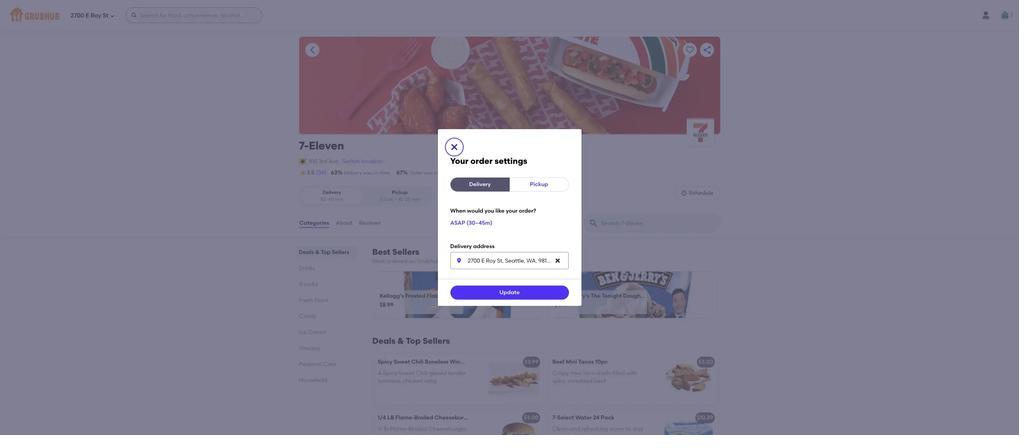 Task type: vqa. For each thing, say whether or not it's contained in the screenshot.
beef. at right
yes



Task type: describe. For each thing, give the bounding box(es) containing it.
drinks tab
[[299, 264, 354, 272]]

reviews button
[[359, 209, 381, 237]]

$3.00 for crispy mini taco shells filled with spicy shredded beef.
[[699, 359, 714, 365]]

8
[[468, 359, 471, 365]]

ben & jerry's the tonight dough... $9.49
[[555, 293, 646, 308]]

shells
[[597, 370, 611, 376]]

1 vertical spatial deals
[[373, 336, 396, 346]]

fresh
[[299, 297, 313, 304]]

sellers inside best sellers most ordered on grubhub
[[393, 247, 420, 257]]

delivery 30–45 min
[[320, 190, 344, 202]]

tonight
[[602, 293, 622, 299]]

pack
[[601, 415, 615, 421]]

810 3rd ave
[[309, 158, 339, 165]]

1/4 lb flame-broiled cheeseburger
[[378, 415, 473, 421]]

star icon image
[[299, 169, 307, 177]]

the
[[591, 293, 601, 299]]

$3.00 for ¼ lb flame-broiled cheeseburger, topped with american cheese on 
[[524, 415, 539, 421]]

ordered
[[387, 258, 408, 265]]

refreshing
[[582, 426, 608, 432]]

tender
[[448, 370, 466, 376]]

1 horizontal spatial &
[[398, 336, 404, 346]]

when
[[451, 208, 466, 214]]

deals inside tab
[[299, 249, 314, 256]]

beef.
[[594, 378, 607, 384]]

like
[[496, 208, 505, 214]]

count
[[473, 359, 488, 365]]

deals & top sellers tab
[[299, 248, 354, 256]]

dough...
[[624, 293, 646, 299]]

jerry's
[[572, 293, 590, 299]]

st
[[103, 12, 109, 19]]

water
[[576, 415, 592, 421]]

food
[[315, 297, 328, 304]]

7- for eleven
[[299, 139, 309, 152]]

asap (30–45m) button
[[451, 216, 493, 230]]

67
[[397, 169, 403, 176]]

e
[[86, 12, 89, 19]]

1/4
[[378, 415, 386, 421]]

correct
[[434, 170, 451, 176]]

cheeseburger,
[[429, 426, 468, 432]]

settings
[[495, 156, 528, 166]]

update
[[500, 289, 520, 296]]

$3.99
[[525, 359, 539, 365]]

delivery for delivery 30–45 min
[[323, 190, 341, 195]]

mini
[[571, 370, 582, 376]]

63
[[331, 169, 338, 176]]

frosted
[[406, 293, 426, 299]]

with inside crispy mini taco shells filled with spicy shredded beef.
[[627, 370, 638, 376]]

save this restaurant image
[[686, 45, 695, 55]]

& inside ben & jerry's the tonight dough... $9.49
[[566, 293, 571, 299]]

810
[[309, 158, 318, 165]]

care
[[323, 361, 337, 368]]

0 vertical spatial chili
[[412, 359, 424, 365]]

$8.99
[[380, 302, 394, 308]]

3
[[1010, 12, 1014, 18]]

fresh food tab
[[299, 296, 354, 304]]

sweet inside a spicy sweet chili glazed tender boneless chicken wing
[[399, 370, 415, 376]]

pickup button
[[510, 178, 569, 192]]

main navigation navigation
[[0, 0, 1020, 30]]

candy tab
[[299, 312, 354, 320]]

sellers inside deals & top sellers tab
[[332, 249, 350, 256]]

crispy mini taco shells filled with spicy shredded beef.
[[553, 370, 638, 384]]

cheeseburger
[[435, 415, 473, 421]]

water
[[610, 426, 625, 432]]

a spicy sweet chili glazed tender boneless chicken wing
[[378, 370, 466, 384]]

wings
[[450, 359, 467, 365]]

(34)
[[316, 169, 326, 176]]

snacks
[[299, 281, 318, 288]]

30–45
[[320, 197, 334, 202]]

categories button
[[299, 209, 330, 237]]

0 vertical spatial spicy
[[378, 359, 393, 365]]

mi
[[388, 197, 393, 202]]

american
[[411, 434, 437, 435]]

grocery tab
[[299, 344, 354, 352]]

best
[[373, 247, 391, 257]]

1 horizontal spatial deals & top sellers
[[373, 336, 450, 346]]

order
[[410, 170, 423, 176]]

schedule button
[[675, 186, 721, 200]]

delivery for delivery address
[[451, 243, 472, 250]]

2700 e roy st
[[71, 12, 109, 19]]

10pc
[[596, 359, 608, 365]]

svg image inside 3 button
[[1001, 11, 1010, 20]]

flakes
[[427, 293, 444, 299]]

cheese
[[439, 434, 458, 435]]

broiled for cheeseburger
[[415, 415, 434, 421]]

svg image inside schedule button
[[681, 190, 688, 196]]

all
[[578, 434, 585, 435]]

flame- for lb
[[390, 426, 409, 432]]

a
[[378, 370, 382, 376]]

ice
[[299, 329, 307, 336]]

$9.49
[[555, 302, 569, 308]]

(30–45m)
[[467, 220, 493, 227]]

crispy
[[553, 370, 570, 376]]

chili inside a spicy sweet chili glazed tender boneless chicken wing
[[416, 370, 428, 376]]

7-eleven logo image
[[687, 119, 714, 146]]

subscription pass image
[[299, 158, 307, 165]]

beef mini tacos 10pc
[[553, 359, 608, 365]]

about button
[[336, 209, 353, 237]]

and
[[570, 426, 581, 432]]

delivery for delivery
[[470, 181, 491, 188]]

switch location
[[342, 158, 383, 165]]

delivery was on time
[[344, 170, 391, 176]]

option group containing delivery 30–45 min
[[299, 186, 433, 206]]

was for 63
[[363, 170, 372, 176]]



Task type: locate. For each thing, give the bounding box(es) containing it.
kellogg's
[[380, 293, 404, 299]]

0 horizontal spatial 7-
[[299, 139, 309, 152]]

was for 67
[[424, 170, 433, 176]]

0 horizontal spatial sellers
[[332, 249, 350, 256]]

0 horizontal spatial deals
[[299, 249, 314, 256]]

1 vertical spatial flame-
[[390, 426, 409, 432]]

spicy up "boneless"
[[383, 370, 398, 376]]

& inside tab
[[316, 249, 320, 256]]

would
[[467, 208, 484, 214]]

grocery
[[299, 345, 321, 352]]

pickup inside pickup 2.2 mi • 15–25 min
[[392, 190, 408, 195]]

0 vertical spatial broiled
[[415, 415, 434, 421]]

ice cream
[[299, 329, 327, 336]]

sweet
[[394, 359, 410, 365], [399, 370, 415, 376]]

7-select water 24 pack image
[[660, 410, 718, 435]]

schedule
[[689, 190, 714, 196]]

0 vertical spatial svg image
[[681, 190, 688, 196]]

deals & top sellers inside tab
[[299, 249, 350, 256]]

pickup inside button
[[530, 181, 549, 188]]

delivery button
[[451, 178, 510, 192]]

0 horizontal spatial pickup
[[392, 190, 408, 195]]

pickup up •
[[392, 190, 408, 195]]

caret left icon image
[[308, 45, 317, 55]]

your
[[451, 156, 469, 166]]

pickup 2.2 mi • 15–25 min
[[380, 190, 420, 202]]

delivery for delivery was on time
[[344, 170, 362, 176]]

1 vertical spatial pickup
[[392, 190, 408, 195]]

on inside best sellers most ordered on grubhub
[[409, 258, 416, 265]]

roy
[[91, 12, 101, 19]]

7- up subscription pass 'image'
[[299, 139, 309, 152]]

0 vertical spatial with
[[627, 370, 638, 376]]

0 vertical spatial 7-
[[299, 139, 309, 152]]

1 horizontal spatial 7-
[[553, 415, 558, 421]]

clean
[[553, 426, 569, 432]]

delivery up 30–45 at top
[[323, 190, 341, 195]]

1 horizontal spatial top
[[406, 336, 421, 346]]

2700
[[71, 12, 84, 19]]

1 horizontal spatial min
[[412, 197, 420, 202]]

order was correct
[[410, 170, 451, 176]]

categories
[[300, 220, 329, 226]]

broiled for cheeseburger,
[[409, 426, 427, 432]]

svg image
[[1001, 11, 1010, 20], [131, 12, 137, 18], [110, 13, 115, 18], [450, 142, 459, 152], [456, 258, 462, 264]]

2 vertical spatial &
[[398, 336, 404, 346]]

you
[[485, 208, 495, 214]]

on right cheese
[[459, 434, 466, 435]]

asap (30–45m)
[[451, 220, 493, 227]]

1 vertical spatial 7-
[[553, 415, 558, 421]]

1 vertical spatial svg image
[[555, 258, 561, 264]]

delivery inside button
[[470, 181, 491, 188]]

lb
[[384, 426, 389, 432]]

tacos
[[579, 359, 594, 365]]

min
[[335, 197, 344, 202], [412, 197, 420, 202]]

0 vertical spatial sweet
[[394, 359, 410, 365]]

pickup for pickup 2.2 mi • 15–25 min
[[392, 190, 408, 195]]

1 vertical spatial chili
[[416, 370, 428, 376]]

was down location
[[363, 170, 372, 176]]

snacks tab
[[299, 280, 354, 288]]

1 horizontal spatial $3.00
[[699, 359, 714, 365]]

1 vertical spatial sweet
[[399, 370, 415, 376]]

0 horizontal spatial &
[[316, 249, 320, 256]]

top
[[321, 249, 331, 256], [406, 336, 421, 346]]

•
[[395, 197, 397, 202]]

sellers up "drinks" tab
[[332, 249, 350, 256]]

about
[[336, 220, 353, 226]]

broiled inside ¼ lb flame-broiled cheeseburger, topped with american cheese on
[[409, 426, 427, 432]]

1 horizontal spatial with
[[627, 370, 638, 376]]

2 vertical spatial on
[[459, 434, 466, 435]]

0 horizontal spatial deals & top sellers
[[299, 249, 350, 256]]

was right order
[[424, 170, 433, 176]]

switch location button
[[342, 157, 383, 166]]

1 vertical spatial deals & top sellers
[[373, 336, 450, 346]]

taco
[[583, 370, 596, 376]]

0 horizontal spatial with
[[399, 434, 410, 435]]

personal care tab
[[299, 360, 354, 368]]

2 horizontal spatial on
[[459, 434, 466, 435]]

13.5oz
[[445, 293, 462, 299]]

1 horizontal spatial was
[[424, 170, 433, 176]]

fresh food
[[299, 297, 328, 304]]

top up "drinks" tab
[[321, 249, 331, 256]]

on left time
[[373, 170, 379, 176]]

beef mini tacos 10pc image
[[660, 354, 718, 404]]

1 was from the left
[[363, 170, 372, 176]]

broiled up ¼ lb flame-broiled cheeseburger, topped with american cheese on
[[415, 415, 434, 421]]

flame- for lb
[[396, 415, 415, 421]]

deals & top sellers up spicy sweet chili boneless wings 8 count
[[373, 336, 450, 346]]

personal care
[[299, 361, 337, 368]]

1 vertical spatial $3.00
[[524, 415, 539, 421]]

7-select water 24 pack
[[553, 415, 615, 421]]

spicy
[[553, 378, 566, 384]]

1 horizontal spatial sellers
[[393, 247, 420, 257]]

0 horizontal spatial min
[[335, 197, 344, 202]]

deals & top sellers up "drinks" tab
[[299, 249, 350, 256]]

min right 30–45 at top
[[335, 197, 344, 202]]

1 horizontal spatial svg image
[[681, 190, 688, 196]]

with inside ¼ lb flame-broiled cheeseburger, topped with american cheese on
[[399, 434, 410, 435]]

best sellers most ordered on grubhub
[[373, 247, 441, 265]]

& up spicy sweet chili boneless wings 8 count
[[398, 336, 404, 346]]

address
[[473, 243, 495, 250]]

clean and refreshing water to stay hydrated all day.
[[553, 426, 644, 435]]

2 min from the left
[[412, 197, 420, 202]]

select
[[558, 415, 574, 421]]

svg image up the ben
[[555, 258, 561, 264]]

cream
[[308, 329, 327, 336]]

& up "drinks" tab
[[316, 249, 320, 256]]

eleven
[[309, 139, 344, 152]]

0 horizontal spatial was
[[363, 170, 372, 176]]

order?
[[519, 208, 537, 214]]

hydrated
[[553, 434, 577, 435]]

0 horizontal spatial on
[[373, 170, 379, 176]]

broiled up the american
[[409, 426, 427, 432]]

wing
[[425, 378, 437, 384]]

share icon image
[[703, 45, 712, 55]]

with right filled
[[627, 370, 638, 376]]

kellogg's frosted flakes 13.5oz $8.99
[[380, 293, 462, 308]]

shredded
[[568, 378, 593, 384]]

beef
[[553, 359, 565, 365]]

7- for select
[[553, 415, 558, 421]]

magnifying glass icon image
[[589, 219, 599, 228]]

your order settings
[[451, 156, 528, 166]]

ice cream tab
[[299, 328, 354, 336]]

to
[[626, 426, 632, 432]]

household tab
[[299, 376, 354, 384]]

1 vertical spatial spicy
[[383, 370, 398, 376]]

min inside delivery 30–45 min
[[335, 197, 344, 202]]

flame- inside ¼ lb flame-broiled cheeseburger, topped with american cheese on
[[390, 426, 409, 432]]

delivery down switch
[[344, 170, 362, 176]]

& right the ben
[[566, 293, 571, 299]]

top up spicy sweet chili boneless wings 8 count
[[406, 336, 421, 346]]

delivery down order
[[470, 181, 491, 188]]

spicy inside a spicy sweet chili glazed tender boneless chicken wing
[[383, 370, 398, 376]]

$3.00
[[699, 359, 714, 365], [524, 415, 539, 421]]

0 vertical spatial deals & top sellers
[[299, 249, 350, 256]]

1 horizontal spatial on
[[409, 258, 416, 265]]

0 vertical spatial pickup
[[530, 181, 549, 188]]

on inside ¼ lb flame-broiled cheeseburger, topped with american cheese on
[[459, 434, 466, 435]]

was
[[363, 170, 372, 176], [424, 170, 433, 176]]

spicy sweet chili boneless wings 8 count
[[378, 359, 488, 365]]

spicy up a
[[378, 359, 393, 365]]

asap
[[451, 220, 466, 227]]

sellers up ordered
[[393, 247, 420, 257]]

option group
[[299, 186, 433, 206]]

mini
[[566, 359, 577, 365]]

24
[[594, 415, 600, 421]]

with right 'topped'
[[399, 434, 410, 435]]

sellers up boneless
[[423, 336, 450, 346]]

day.
[[586, 434, 597, 435]]

1 vertical spatial top
[[406, 336, 421, 346]]

0 vertical spatial deals
[[299, 249, 314, 256]]

1 vertical spatial with
[[399, 434, 410, 435]]

2.2
[[380, 197, 386, 202]]

topped
[[378, 434, 398, 435]]

flame- right lb
[[396, 415, 415, 421]]

0 horizontal spatial $3.00
[[524, 415, 539, 421]]

spicy sweet chili boneless wings 8 count image
[[485, 354, 543, 404]]

update button
[[451, 286, 569, 300]]

filled
[[613, 370, 625, 376]]

1 vertical spatial on
[[409, 258, 416, 265]]

deals up a
[[373, 336, 396, 346]]

top inside tab
[[321, 249, 331, 256]]

7- up clean
[[553, 415, 558, 421]]

1/4 lb flame-broiled cheeseburger image
[[485, 410, 543, 435]]

¼
[[378, 426, 383, 432]]

0 vertical spatial $3.00
[[699, 359, 714, 365]]

1 vertical spatial &
[[566, 293, 571, 299]]

candy
[[299, 313, 317, 320]]

with
[[627, 370, 638, 376], [399, 434, 410, 435]]

personal
[[299, 361, 322, 368]]

pickup for pickup
[[530, 181, 549, 188]]

1 horizontal spatial pickup
[[530, 181, 549, 188]]

delivery inside delivery 30–45 min
[[323, 190, 341, 195]]

pickup up order?
[[530, 181, 549, 188]]

chili up a spicy sweet chili glazed tender boneless chicken wing at the left
[[412, 359, 424, 365]]

0 horizontal spatial top
[[321, 249, 331, 256]]

time
[[380, 170, 391, 176]]

save this restaurant button
[[683, 43, 697, 57]]

&
[[316, 249, 320, 256], [566, 293, 571, 299], [398, 336, 404, 346]]

pickup
[[530, 181, 549, 188], [392, 190, 408, 195]]

svg image left schedule
[[681, 190, 688, 196]]

location
[[361, 158, 383, 165]]

Search Address search field
[[451, 252, 569, 269]]

2 horizontal spatial sellers
[[423, 336, 450, 346]]

2 was from the left
[[424, 170, 433, 176]]

2 horizontal spatial &
[[566, 293, 571, 299]]

0 vertical spatial flame-
[[396, 415, 415, 421]]

min right 15–25
[[412, 197, 420, 202]]

deals up drinks
[[299, 249, 314, 256]]

boneless
[[378, 378, 401, 384]]

0 horizontal spatial svg image
[[555, 258, 561, 264]]

svg image
[[681, 190, 688, 196], [555, 258, 561, 264]]

15–25
[[398, 197, 411, 202]]

grubhub
[[417, 258, 441, 265]]

3rd
[[319, 158, 328, 165]]

min inside pickup 2.2 mi • 15–25 min
[[412, 197, 420, 202]]

1 horizontal spatial deals
[[373, 336, 396, 346]]

delivery left address at left bottom
[[451, 243, 472, 250]]

on right ordered
[[409, 258, 416, 265]]

on
[[373, 170, 379, 176], [409, 258, 416, 265], [459, 434, 466, 435]]

0 vertical spatial top
[[321, 249, 331, 256]]

chili up wing
[[416, 370, 428, 376]]

deals & top sellers
[[299, 249, 350, 256], [373, 336, 450, 346]]

chicken
[[403, 378, 423, 384]]

0 vertical spatial on
[[373, 170, 379, 176]]

810 3rd ave button
[[309, 157, 339, 166]]

1 vertical spatial broiled
[[409, 426, 427, 432]]

1 min from the left
[[335, 197, 344, 202]]

flame- up 'topped'
[[390, 426, 409, 432]]

most
[[373, 258, 385, 265]]

household
[[299, 377, 327, 384]]

0 vertical spatial &
[[316, 249, 320, 256]]

switch
[[342, 158, 360, 165]]



